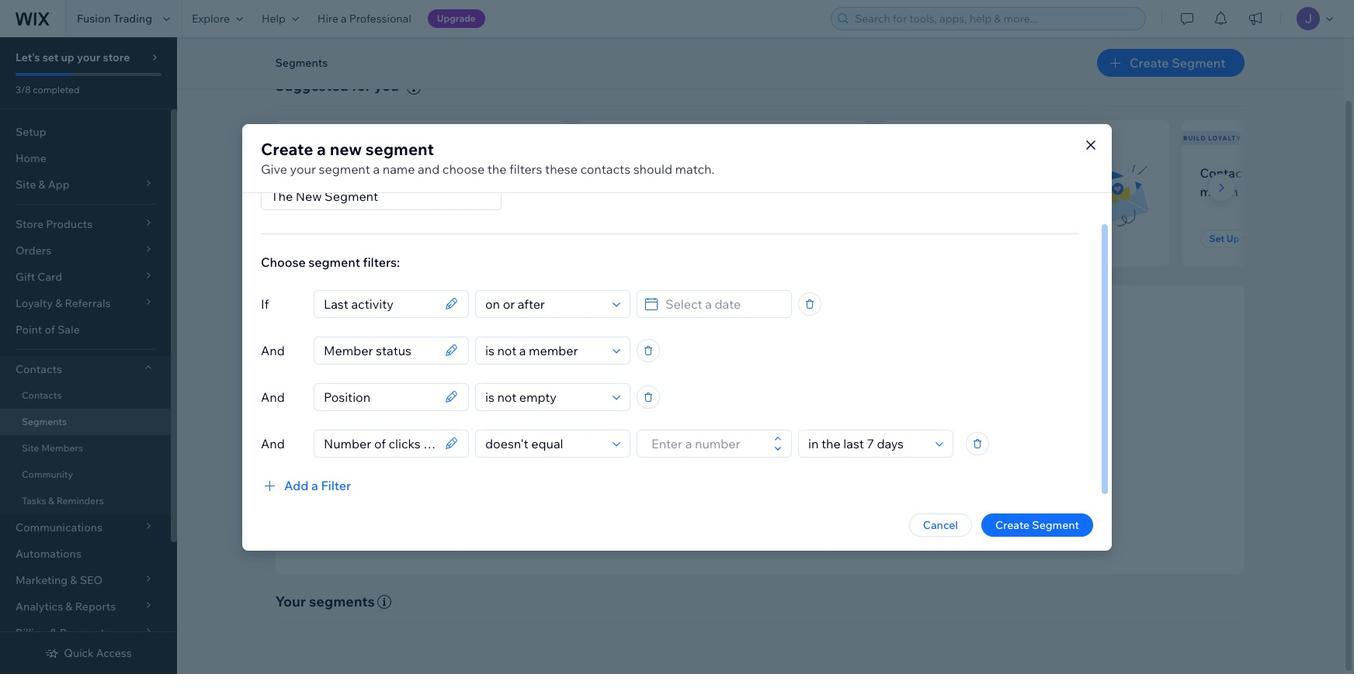 Task type: describe. For each thing, give the bounding box(es) containing it.
automations link
[[0, 541, 171, 568]]

set for new contacts who recently subscribed to your mailing list
[[303, 233, 319, 245]]

who for your
[[377, 165, 401, 181]]

filters
[[510, 161, 542, 177]]

new contacts who recently subscribed to your mailing list
[[294, 165, 469, 199]]

4 up from the left
[[1227, 233, 1240, 245]]

new for new subscribers
[[277, 134, 295, 142]]

add
[[284, 478, 309, 494]]

0 horizontal spatial subscribers
[[297, 134, 350, 142]]

set up segment button for subscribed
[[294, 230, 386, 249]]

segments button
[[268, 51, 336, 75]]

point of sale link
[[0, 317, 171, 343]]

access
[[96, 647, 132, 661]]

new subscribers
[[277, 134, 350, 142]]

point of sale
[[16, 323, 80, 337]]

subscribers inside active email subscribers who clicked on your campaign
[[973, 165, 1041, 181]]

home
[[16, 151, 46, 165]]

haven't
[[596, 184, 639, 199]]

0 horizontal spatial select an option field
[[481, 337, 608, 364]]

a inside potential customers who haven't made a purchase yet
[[677, 184, 684, 199]]

setup
[[16, 125, 46, 139]]

on
[[942, 184, 957, 199]]

up for clicked
[[925, 233, 938, 245]]

groups
[[684, 439, 720, 453]]

choose
[[443, 161, 485, 177]]

set
[[42, 50, 59, 64]]

a inside button
[[311, 478, 318, 494]]

hire
[[318, 12, 339, 26]]

cancel button
[[909, 514, 972, 537]]

contacts link
[[0, 383, 171, 409]]

choose segment filters:
[[261, 254, 400, 270]]

list
[[452, 184, 469, 199]]

set up segment button for made
[[596, 230, 688, 249]]

let's set up your store
[[16, 50, 130, 64]]

Enter a number text field
[[647, 431, 770, 457]]

set up segment for made
[[605, 233, 678, 245]]

the inside reach the right target audience create specific groups of contacts that update automatically send personalized email campaigns to drive sales and build trust
[[700, 416, 722, 434]]

mailing
[[406, 184, 449, 199]]

with
[[1256, 165, 1282, 181]]

a left name at the top left of page
[[373, 161, 380, 177]]

choose
[[261, 254, 306, 270]]

4 set up segment button from the left
[[1200, 230, 1292, 249]]

sale
[[57, 323, 80, 337]]

segments
[[309, 593, 375, 611]]

loyalty
[[1209, 134, 1242, 142]]

yet
[[744, 184, 762, 199]]

who inside active email subscribers who clicked on your campaign
[[1044, 165, 1068, 181]]

subscribed
[[294, 184, 359, 199]]

send
[[606, 460, 632, 474]]

3/8 completed
[[16, 84, 80, 96]]

automatically
[[843, 439, 911, 453]]

target
[[760, 416, 800, 434]]

your inside sidebar element
[[77, 50, 100, 64]]

of inside reach the right target audience create specific groups of contacts that update automatically send personalized email campaigns to drive sales and build trust
[[722, 439, 732, 453]]

give
[[261, 161, 287, 177]]

you
[[374, 77, 399, 95]]

audience
[[803, 416, 864, 434]]

create inside "create a new segment give your segment a name and choose the filters these contacts should match."
[[261, 139, 313, 159]]

home link
[[0, 145, 171, 172]]

reminders
[[56, 496, 104, 507]]

sales
[[831, 460, 856, 474]]

and for second choose a condition field from the bottom of the page
[[261, 389, 285, 405]]

0 vertical spatial create segment
[[1130, 55, 1226, 71]]

sidebar element
[[0, 37, 177, 675]]

specific
[[642, 439, 681, 453]]

th
[[1346, 165, 1354, 181]]

1 choose a condition field from the top
[[481, 291, 608, 317]]

drive
[[803, 460, 828, 474]]

hire a professional
[[318, 12, 411, 26]]

Search for tools, apps, help & more... field
[[850, 8, 1141, 30]]

to inside reach the right target audience create specific groups of contacts that update automatically send personalized email campaigns to drive sales and build trust
[[790, 460, 800, 474]]

up for subscribed
[[321, 233, 333, 245]]

contacts for contacts link
[[22, 390, 62, 402]]

community link
[[0, 462, 171, 489]]

1 and from the top
[[261, 343, 285, 358]]

fusion trading
[[77, 12, 152, 26]]

store
[[103, 50, 130, 64]]

community
[[22, 469, 73, 481]]

trust
[[908, 460, 932, 474]]

site members link
[[0, 436, 171, 462]]

completed
[[33, 84, 80, 96]]

quick
[[64, 647, 94, 661]]

3/8
[[16, 84, 31, 96]]

point
[[16, 323, 42, 337]]

2 choose a condition field from the top
[[481, 384, 608, 410]]

segments link
[[0, 409, 171, 436]]

filters:
[[363, 254, 400, 270]]

build
[[1184, 134, 1207, 142]]

update
[[804, 439, 840, 453]]

site
[[22, 443, 39, 454]]

up
[[61, 50, 74, 64]]

email inside active email subscribers who clicked on your campaign
[[938, 165, 970, 181]]

contacts inside "create a new segment give your segment a name and choose the filters these contacts should match."
[[581, 161, 631, 177]]

set for active email subscribers who clicked on your campaign
[[908, 233, 923, 245]]

a inside contacts with a birthday th
[[1284, 165, 1291, 181]]

campaigns
[[732, 460, 787, 474]]

recently
[[404, 165, 452, 181]]

active
[[898, 165, 935, 181]]

3 choose a condition field from the top
[[481, 431, 608, 457]]

new
[[330, 139, 362, 159]]

setup link
[[0, 119, 171, 145]]

your
[[275, 593, 306, 611]]

site members
[[22, 443, 83, 454]]



Task type: vqa. For each thing, say whether or not it's contained in the screenshot.
boost.
no



Task type: locate. For each thing, give the bounding box(es) containing it.
contacts inside contacts with a birthday th
[[1200, 165, 1254, 181]]

segments inside sidebar element
[[22, 416, 67, 428]]

potential customers who haven't made a purchase yet
[[596, 165, 762, 199]]

birthday
[[1294, 165, 1343, 181]]

who up purchase
[[716, 165, 740, 181]]

your inside "create a new segment give your segment a name and choose the filters these contacts should match."
[[290, 161, 316, 177]]

segment
[[366, 139, 434, 159], [319, 161, 370, 177], [309, 254, 360, 270]]

1 horizontal spatial subscribers
[[973, 165, 1041, 181]]

list
[[272, 120, 1354, 267]]

0 vertical spatial segment
[[366, 139, 434, 159]]

your inside active email subscribers who clicked on your campaign
[[960, 184, 986, 199]]

Choose a condition field
[[481, 291, 608, 317], [481, 384, 608, 410], [481, 431, 608, 457]]

contacts down new
[[323, 165, 374, 181]]

0 vertical spatial segments
[[275, 56, 328, 70]]

suggested for you
[[275, 77, 399, 95]]

2 vertical spatial choose a condition field
[[481, 431, 608, 457]]

a left new
[[317, 139, 326, 159]]

upgrade
[[437, 12, 476, 24]]

1 horizontal spatial and
[[859, 460, 878, 474]]

set for potential customers who haven't made a purchase yet
[[605, 233, 621, 245]]

personalized
[[635, 460, 700, 474]]

1 horizontal spatial the
[[700, 416, 722, 434]]

hire a professional link
[[308, 0, 421, 37]]

campaign
[[989, 184, 1047, 199]]

up down contacts with a birthday th
[[1227, 233, 1240, 245]]

email up on
[[938, 165, 970, 181]]

1 horizontal spatial create segment
[[1130, 55, 1226, 71]]

0 horizontal spatial create segment
[[996, 518, 1080, 532]]

1 vertical spatial and
[[859, 460, 878, 474]]

1 vertical spatial create segment button
[[982, 514, 1094, 537]]

0 horizontal spatial create segment button
[[982, 514, 1094, 537]]

2 set up segment from the left
[[605, 233, 678, 245]]

0 horizontal spatial the
[[488, 161, 507, 177]]

segments for segments button on the left of page
[[275, 56, 328, 70]]

quick access
[[64, 647, 132, 661]]

set up segment button up choose segment filters:
[[294, 230, 386, 249]]

segments inside button
[[275, 56, 328, 70]]

professional
[[349, 12, 411, 26]]

email
[[938, 165, 970, 181], [702, 460, 729, 474]]

new for new contacts who recently subscribed to your mailing list
[[294, 165, 320, 181]]

segment
[[1172, 55, 1226, 71], [336, 233, 376, 245], [638, 233, 678, 245], [940, 233, 980, 245], [1242, 233, 1283, 245], [1032, 518, 1080, 532]]

help button
[[252, 0, 308, 37]]

your
[[77, 50, 100, 64], [290, 161, 316, 177], [377, 184, 403, 199], [960, 184, 986, 199]]

contacts down contacts 'dropdown button' at the left of the page
[[22, 390, 62, 402]]

1 vertical spatial the
[[700, 416, 722, 434]]

create inside reach the right target audience create specific groups of contacts that update automatically send personalized email campaigns to drive sales and build trust
[[606, 439, 640, 453]]

0 vertical spatial select an option field
[[481, 337, 608, 364]]

email down enter a number text box
[[702, 460, 729, 474]]

of left sale
[[45, 323, 55, 337]]

members
[[41, 443, 83, 454]]

email inside reach the right target audience create specific groups of contacts that update automatically send personalized email campaigns to drive sales and build trust
[[702, 460, 729, 474]]

Select a date field
[[661, 291, 787, 317]]

0 horizontal spatial email
[[702, 460, 729, 474]]

fusion
[[77, 12, 111, 26]]

4 set from the left
[[1210, 233, 1225, 245]]

2 horizontal spatial contacts
[[735, 439, 779, 453]]

subscribers
[[297, 134, 350, 142], [973, 165, 1041, 181]]

1 vertical spatial to
[[790, 460, 800, 474]]

1 vertical spatial create segment
[[996, 518, 1080, 532]]

let's
[[16, 50, 40, 64]]

up down "clicked"
[[925, 233, 938, 245]]

1 set from the left
[[303, 233, 319, 245]]

and for 3rd choose a condition field
[[261, 436, 285, 452]]

up up choose segment filters:
[[321, 233, 333, 245]]

segments up site members
[[22, 416, 67, 428]]

3 who from the left
[[1044, 165, 1068, 181]]

of down right
[[722, 439, 732, 453]]

2 vertical spatial segment
[[309, 254, 360, 270]]

build loyalty
[[1184, 134, 1242, 142]]

a right add
[[311, 478, 318, 494]]

1 horizontal spatial who
[[716, 165, 740, 181]]

2 set up segment button from the left
[[596, 230, 688, 249]]

create segment
[[1130, 55, 1226, 71], [996, 518, 1080, 532]]

trading
[[113, 12, 152, 26]]

who for purchase
[[716, 165, 740, 181]]

0 vertical spatial new
[[277, 134, 295, 142]]

match.
[[675, 161, 715, 177]]

segment up name at the top left of page
[[366, 139, 434, 159]]

0 vertical spatial of
[[45, 323, 55, 337]]

clicked
[[898, 184, 940, 199]]

2 vertical spatial and
[[261, 436, 285, 452]]

a right hire
[[341, 12, 347, 26]]

your right on
[[960, 184, 986, 199]]

reach the right target audience create specific groups of contacts that update automatically send personalized email campaigns to drive sales and build trust
[[606, 416, 932, 474]]

tasks
[[22, 496, 46, 507]]

add a filter button
[[261, 476, 351, 495]]

1 vertical spatial subscribers
[[973, 165, 1041, 181]]

segment down new
[[319, 161, 370, 177]]

to right subscribed
[[362, 184, 374, 199]]

add a filter
[[284, 478, 351, 494]]

new up "give" on the top left of page
[[277, 134, 295, 142]]

0 vertical spatial the
[[488, 161, 507, 177]]

contacts inside reach the right target audience create specific groups of contacts that update automatically send personalized email campaigns to drive sales and build trust
[[735, 439, 779, 453]]

set up segment for subscribed
[[303, 233, 376, 245]]

create segment button for segments
[[1097, 49, 1245, 77]]

automations
[[16, 548, 81, 562]]

that
[[781, 439, 802, 453]]

your segments
[[275, 593, 375, 611]]

and
[[418, 161, 440, 177], [859, 460, 878, 474]]

who inside potential customers who haven't made a purchase yet
[[716, 165, 740, 181]]

for
[[352, 77, 371, 95]]

3 up from the left
[[925, 233, 938, 245]]

contacts down loyalty on the right of the page
[[1200, 165, 1254, 181]]

2 vertical spatial contacts
[[22, 390, 62, 402]]

&
[[48, 496, 54, 507]]

a down the customers on the top
[[677, 184, 684, 199]]

2 horizontal spatial who
[[1044, 165, 1068, 181]]

1 who from the left
[[377, 165, 401, 181]]

to
[[362, 184, 374, 199], [790, 460, 800, 474]]

reach
[[656, 416, 697, 434]]

list containing new contacts who recently subscribed to your mailing list
[[272, 120, 1354, 267]]

potential
[[596, 165, 648, 181]]

3 set from the left
[[908, 233, 923, 245]]

tasks & reminders
[[22, 496, 104, 507]]

1 set up segment button from the left
[[294, 230, 386, 249]]

1 vertical spatial segments
[[22, 416, 67, 428]]

if
[[261, 296, 269, 312]]

1 vertical spatial of
[[722, 439, 732, 453]]

and up mailing
[[418, 161, 440, 177]]

your right up
[[77, 50, 100, 64]]

set up segment button down on
[[898, 230, 990, 249]]

up for made
[[623, 233, 636, 245]]

1 horizontal spatial of
[[722, 439, 732, 453]]

contacts inside 'dropdown button'
[[16, 363, 62, 377]]

0 horizontal spatial and
[[418, 161, 440, 177]]

segments for segments link
[[22, 416, 67, 428]]

0 vertical spatial create segment button
[[1097, 49, 1245, 77]]

contacts down point of sale
[[16, 363, 62, 377]]

2 up from the left
[[623, 233, 636, 245]]

to inside the new contacts who recently subscribed to your mailing list
[[362, 184, 374, 199]]

1 vertical spatial email
[[702, 460, 729, 474]]

subscribers down suggested
[[297, 134, 350, 142]]

active email subscribers who clicked on your campaign
[[898, 165, 1068, 199]]

customers
[[651, 165, 713, 181]]

1 horizontal spatial create segment button
[[1097, 49, 1245, 77]]

your inside the new contacts who recently subscribed to your mailing list
[[377, 184, 403, 199]]

your right "give" on the top left of page
[[290, 161, 316, 177]]

the
[[488, 161, 507, 177], [700, 416, 722, 434]]

set up segment up choose segment filters:
[[303, 233, 376, 245]]

1 vertical spatial new
[[294, 165, 320, 181]]

who up campaign
[[1044, 165, 1068, 181]]

create segment button for cancel
[[982, 514, 1094, 537]]

set up segment down on
[[908, 233, 980, 245]]

1 up from the left
[[321, 233, 333, 245]]

contacts button
[[0, 356, 171, 383]]

explore
[[192, 12, 230, 26]]

tasks & reminders link
[[0, 489, 171, 515]]

subscribers up campaign
[[973, 165, 1041, 181]]

set
[[303, 233, 319, 245], [605, 233, 621, 245], [908, 233, 923, 245], [1210, 233, 1225, 245]]

1 horizontal spatial segments
[[275, 56, 328, 70]]

3 set up segment from the left
[[908, 233, 980, 245]]

and down automatically
[[859, 460, 878, 474]]

set up segment button
[[294, 230, 386, 249], [596, 230, 688, 249], [898, 230, 990, 249], [1200, 230, 1292, 249]]

up down the haven't
[[623, 233, 636, 245]]

filter
[[321, 478, 351, 494]]

and inside reach the right target audience create specific groups of contacts that update automatically send personalized email campaigns to drive sales and build trust
[[859, 460, 878, 474]]

0 vertical spatial subscribers
[[297, 134, 350, 142]]

cancel
[[923, 518, 958, 532]]

create a new segment give your segment a name and choose the filters these contacts should match.
[[261, 139, 715, 177]]

create segment button
[[1097, 49, 1245, 77], [982, 514, 1094, 537]]

new up subscribed
[[294, 165, 320, 181]]

1 horizontal spatial to
[[790, 460, 800, 474]]

0 vertical spatial to
[[362, 184, 374, 199]]

contacts up the campaigns
[[735, 439, 779, 453]]

create
[[1130, 55, 1169, 71], [261, 139, 313, 159], [606, 439, 640, 453], [996, 518, 1030, 532]]

0 vertical spatial contacts
[[1200, 165, 1254, 181]]

1 horizontal spatial email
[[938, 165, 970, 181]]

0 horizontal spatial of
[[45, 323, 55, 337]]

0 vertical spatial email
[[938, 165, 970, 181]]

2 set from the left
[[605, 233, 621, 245]]

set up segment button for clicked
[[898, 230, 990, 249]]

name
[[383, 161, 415, 177]]

0 vertical spatial and
[[261, 343, 285, 358]]

1 horizontal spatial contacts
[[581, 161, 631, 177]]

a right with
[[1284, 165, 1291, 181]]

who inside the new contacts who recently subscribed to your mailing list
[[377, 165, 401, 181]]

the inside "create a new segment give your segment a name and choose the filters these contacts should match."
[[488, 161, 507, 177]]

your down name at the top left of page
[[377, 184, 403, 199]]

0 vertical spatial choose a condition field
[[481, 291, 608, 317]]

1 vertical spatial and
[[261, 389, 285, 405]]

set up segment button down contacts with a birthday th
[[1200, 230, 1292, 249]]

0 horizontal spatial segments
[[22, 416, 67, 428]]

Select an option field
[[481, 337, 608, 364], [804, 431, 931, 457]]

set up segment down made
[[605, 233, 678, 245]]

upgrade button
[[428, 9, 485, 28]]

contacts inside the new contacts who recently subscribed to your mailing list
[[323, 165, 374, 181]]

1 vertical spatial select an option field
[[804, 431, 931, 457]]

set up segment for clicked
[[908, 233, 980, 245]]

0 vertical spatial and
[[418, 161, 440, 177]]

set up segment button down made
[[596, 230, 688, 249]]

the left filters
[[488, 161, 507, 177]]

2 who from the left
[[716, 165, 740, 181]]

made
[[641, 184, 675, 199]]

of inside sidebar element
[[45, 323, 55, 337]]

1 vertical spatial segment
[[319, 161, 370, 177]]

segment left "filters:"
[[309, 254, 360, 270]]

1 horizontal spatial select an option field
[[804, 431, 931, 457]]

new
[[277, 134, 295, 142], [294, 165, 320, 181]]

0 horizontal spatial to
[[362, 184, 374, 199]]

e.g., Returning Customers field
[[266, 183, 496, 209]]

contacts for contacts 'dropdown button' at the left of the page
[[16, 363, 62, 377]]

0 horizontal spatial who
[[377, 165, 401, 181]]

should
[[633, 161, 673, 177]]

1 set up segment from the left
[[303, 233, 376, 245]]

who up e.g., returning customers 'field'
[[377, 165, 401, 181]]

new inside the new contacts who recently subscribed to your mailing list
[[294, 165, 320, 181]]

3 and from the top
[[261, 436, 285, 452]]

purchase
[[687, 184, 741, 199]]

quick access button
[[45, 647, 132, 661]]

contacts with a birthday th
[[1200, 165, 1354, 199]]

set up segment down contacts with a birthday th
[[1210, 233, 1283, 245]]

and inside "create a new segment give your segment a name and choose the filters these contacts should match."
[[418, 161, 440, 177]]

contacts up the haven't
[[581, 161, 631, 177]]

the up groups
[[700, 416, 722, 434]]

3 set up segment button from the left
[[898, 230, 990, 249]]

1 vertical spatial choose a condition field
[[481, 384, 608, 410]]

None field
[[319, 291, 440, 317], [319, 337, 440, 364], [319, 384, 440, 410], [319, 431, 440, 457], [319, 291, 440, 317], [319, 337, 440, 364], [319, 384, 440, 410], [319, 431, 440, 457]]

2 and from the top
[[261, 389, 285, 405]]

up
[[321, 233, 333, 245], [623, 233, 636, 245], [925, 233, 938, 245], [1227, 233, 1240, 245]]

a
[[341, 12, 347, 26], [317, 139, 326, 159], [373, 161, 380, 177], [1284, 165, 1291, 181], [677, 184, 684, 199], [311, 478, 318, 494]]

4 set up segment from the left
[[1210, 233, 1283, 245]]

1 vertical spatial contacts
[[16, 363, 62, 377]]

segments up suggested
[[275, 56, 328, 70]]

0 horizontal spatial contacts
[[323, 165, 374, 181]]

of
[[45, 323, 55, 337], [722, 439, 732, 453]]

segments
[[275, 56, 328, 70], [22, 416, 67, 428]]

build
[[880, 460, 906, 474]]

to left the 'drive' on the right of the page
[[790, 460, 800, 474]]



